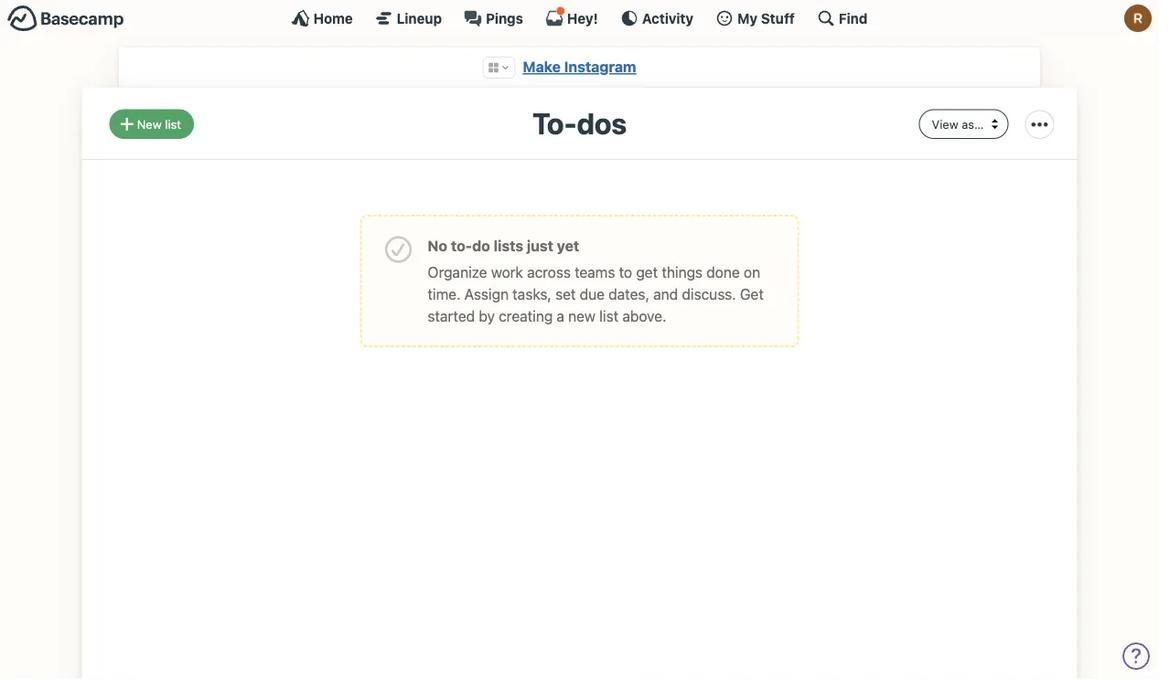 Task type: describe. For each thing, give the bounding box(es) containing it.
yet
[[557, 237, 579, 255]]

no
[[428, 237, 447, 255]]

find button
[[817, 9, 868, 27]]

to-
[[451, 237, 472, 255]]

across
[[527, 264, 571, 281]]

activity
[[642, 10, 694, 26]]

by
[[479, 308, 495, 325]]

to
[[619, 264, 632, 281]]

lineup
[[397, 10, 442, 26]]

my
[[738, 10, 758, 26]]

just
[[527, 237, 553, 255]]

home
[[313, 10, 353, 26]]

things
[[662, 264, 703, 281]]

time.
[[428, 286, 461, 303]]

as…
[[962, 117, 984, 131]]

do
[[472, 237, 490, 255]]

pings button
[[464, 9, 523, 27]]

work
[[491, 264, 523, 281]]

get
[[740, 286, 764, 303]]

activity link
[[620, 9, 694, 27]]

hey!
[[567, 10, 598, 26]]

done
[[707, 264, 740, 281]]

make instagram link
[[523, 58, 636, 75]]

assign
[[465, 286, 509, 303]]

get
[[636, 264, 658, 281]]

to-
[[532, 106, 577, 140]]

and
[[653, 286, 678, 303]]



Task type: vqa. For each thing, say whether or not it's contained in the screenshot.
KEYBOARD SHORTCUT: ⌘ + / icon
no



Task type: locate. For each thing, give the bounding box(es) containing it.
my stuff
[[738, 10, 795, 26]]

new list link
[[109, 109, 194, 139]]

creating
[[499, 308, 553, 325]]

instagram
[[564, 58, 636, 75]]

main element
[[0, 0, 1159, 36]]

list inside new list link
[[165, 117, 181, 131]]

a
[[557, 308, 564, 325]]

stuff
[[761, 10, 795, 26]]

view as… button
[[919, 109, 1009, 139]]

new list
[[137, 117, 181, 131]]

1 horizontal spatial list
[[600, 308, 619, 325]]

new
[[137, 117, 162, 131]]

lists
[[494, 237, 523, 255]]

hey! button
[[545, 6, 598, 27]]

switch accounts image
[[7, 5, 124, 33]]

due
[[580, 286, 605, 303]]

to-dos
[[532, 106, 627, 140]]

view as…
[[932, 117, 984, 131]]

0 vertical spatial list
[[165, 117, 181, 131]]

on
[[744, 264, 760, 281]]

find
[[839, 10, 868, 26]]

above.
[[622, 308, 667, 325]]

ruby image
[[1124, 5, 1152, 32]]

teams
[[575, 264, 615, 281]]

lineup link
[[375, 9, 442, 27]]

organize
[[428, 264, 487, 281]]

discuss.
[[682, 286, 736, 303]]

tasks,
[[513, 286, 552, 303]]

started
[[428, 308, 475, 325]]

my stuff button
[[716, 9, 795, 27]]

list right new at top left
[[165, 117, 181, 131]]

home link
[[292, 9, 353, 27]]

new
[[568, 308, 596, 325]]

make instagram
[[523, 58, 636, 75]]

set
[[555, 286, 576, 303]]

list
[[165, 117, 181, 131], [600, 308, 619, 325]]

no to-do lists just yet organize work across teams to get things done on time. assign tasks, set due dates, and discuss. get started by creating a new list above.
[[428, 237, 764, 325]]

list right new
[[600, 308, 619, 325]]

list inside "no to-do lists just yet organize work across teams to get things done on time. assign tasks, set due dates, and discuss. get started by creating a new list above."
[[600, 308, 619, 325]]

1 vertical spatial list
[[600, 308, 619, 325]]

make
[[523, 58, 561, 75]]

0 horizontal spatial list
[[165, 117, 181, 131]]

dates,
[[609, 286, 650, 303]]

dos
[[577, 106, 627, 140]]

pings
[[486, 10, 523, 26]]

view
[[932, 117, 959, 131]]



